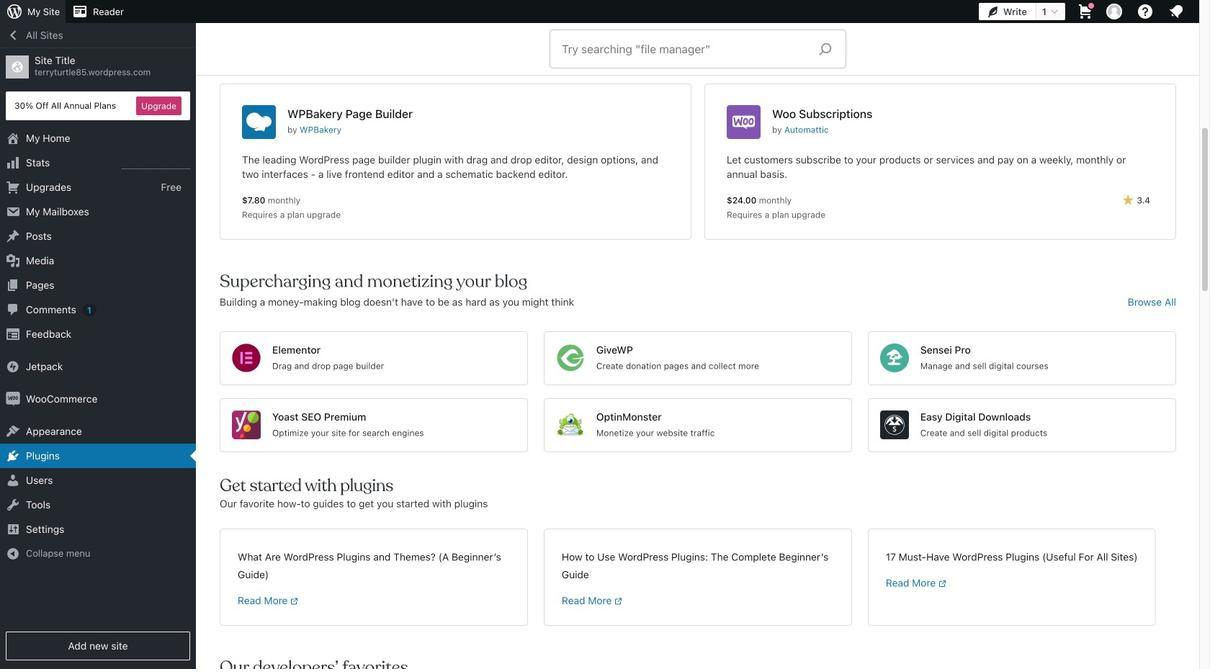Task type: vqa. For each thing, say whether or not it's contained in the screenshot.
group
no



Task type: describe. For each thing, give the bounding box(es) containing it.
manage your notifications image
[[1168, 3, 1185, 20]]

highest hourly views 0 image
[[122, 160, 190, 169]]

my shopping cart image
[[1077, 3, 1094, 20]]

my profile image
[[1106, 4, 1122, 19]]

open search image
[[808, 39, 844, 59]]



Task type: locate. For each thing, give the bounding box(es) containing it.
img image
[[6, 359, 20, 374], [6, 392, 20, 406]]

1 vertical spatial img image
[[6, 392, 20, 406]]

help image
[[1137, 3, 1154, 20]]

Search search field
[[562, 30, 808, 68]]

2 img image from the top
[[6, 392, 20, 406]]

None search field
[[550, 30, 846, 68]]

plugin icon image
[[242, 105, 276, 139], [727, 105, 761, 139], [232, 344, 261, 372], [556, 344, 585, 372], [880, 344, 909, 372], [232, 411, 261, 439], [556, 411, 585, 439], [880, 411, 909, 439]]

1 img image from the top
[[6, 359, 20, 374]]

0 vertical spatial img image
[[6, 359, 20, 374]]



